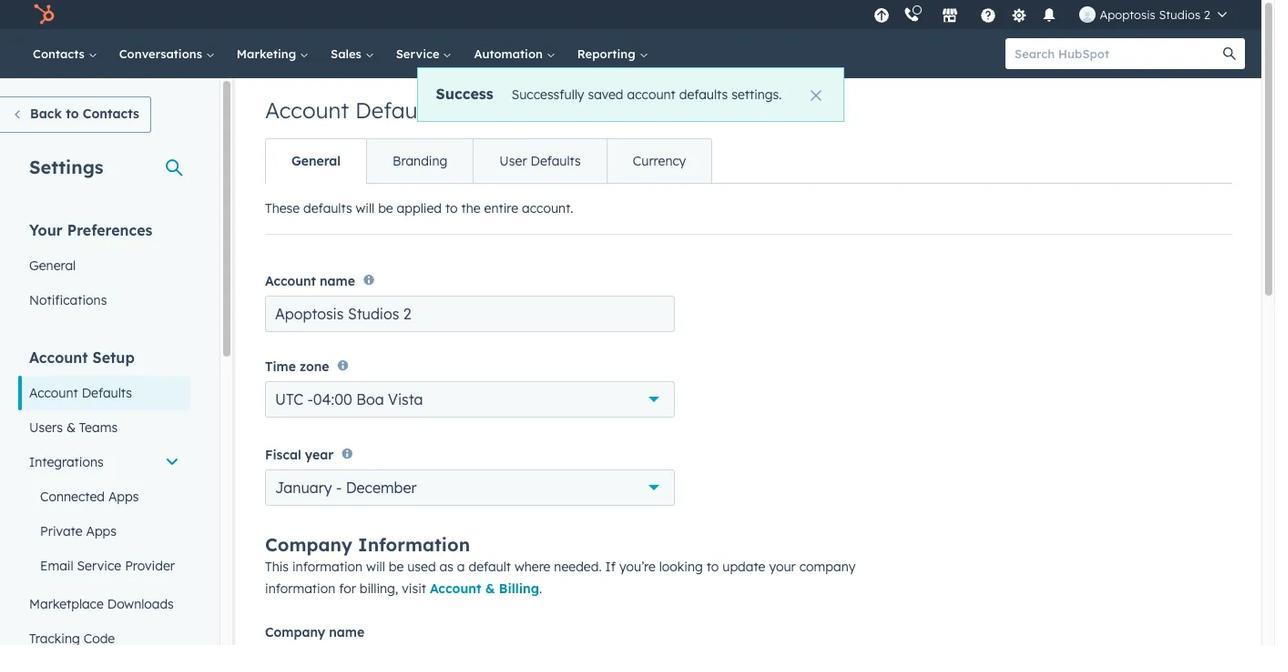 Task type: vqa. For each thing, say whether or not it's contained in the screenshot.
Service LINK at the top left
yes



Task type: describe. For each thing, give the bounding box(es) containing it.
information
[[358, 534, 470, 557]]

settings image
[[1011, 8, 1027, 24]]

private apps link
[[18, 515, 190, 549]]

will for information
[[366, 559, 385, 576]]

notifications button
[[1034, 0, 1065, 29]]

search button
[[1214, 38, 1245, 69]]

saved
[[588, 87, 624, 103]]

sales link
[[320, 29, 385, 78]]

sales
[[331, 46, 365, 61]]

automation link
[[463, 29, 566, 78]]

be for applied
[[378, 200, 393, 217]]

integrations
[[29, 455, 104, 471]]

fiscal year
[[265, 447, 333, 464]]

notifications
[[29, 292, 107, 309]]

1 horizontal spatial service
[[396, 46, 443, 61]]

2
[[1204, 7, 1210, 22]]

successfully saved account defaults settings.
[[512, 87, 782, 103]]

january
[[275, 479, 332, 497]]

this
[[265, 559, 289, 576]]

your preferences
[[29, 221, 152, 240]]

default
[[469, 559, 511, 576]]

email service provider link
[[18, 549, 190, 584]]

time zone
[[265, 359, 329, 375]]

boa
[[356, 390, 384, 409]]

currency link
[[606, 139, 712, 183]]

0 vertical spatial defaults
[[355, 97, 441, 124]]

year
[[305, 447, 333, 464]]

you're
[[619, 559, 656, 576]]

calling icon image
[[904, 7, 920, 24]]

utc -04:00 boa vista button
[[265, 381, 675, 418]]

users & teams link
[[18, 411, 190, 445]]

branding
[[393, 153, 448, 169]]

a
[[457, 559, 465, 576]]

service link
[[385, 29, 463, 78]]

users & teams
[[29, 420, 118, 436]]

service inside the account setup element
[[77, 558, 121, 575]]

currency
[[633, 153, 686, 169]]

account defaults link
[[18, 376, 190, 411]]

1 vertical spatial defaults
[[303, 200, 352, 217]]

billing
[[499, 581, 539, 598]]

& for teams
[[66, 420, 76, 436]]

branding link
[[366, 139, 473, 183]]

Account name text field
[[265, 296, 675, 333]]

general link for account
[[266, 139, 366, 183]]

company
[[799, 559, 856, 576]]

visit
[[402, 581, 426, 598]]

reporting
[[577, 46, 639, 61]]

if
[[605, 559, 616, 576]]

.
[[539, 581, 542, 598]]

private
[[40, 524, 82, 540]]

january - december
[[275, 479, 417, 497]]

to inside back to contacts link
[[66, 106, 79, 122]]

january - december button
[[265, 470, 675, 506]]

hubspot link
[[22, 4, 68, 26]]

account defaults inside the account setup element
[[29, 385, 132, 402]]

defaults inside success alert
[[679, 87, 728, 103]]

your
[[29, 221, 63, 240]]

account & billing .
[[430, 581, 542, 598]]

apoptosis studios 2 menu
[[868, 0, 1240, 29]]

- for december
[[336, 479, 342, 497]]

billing,
[[360, 581, 398, 598]]

marketplaces image
[[942, 8, 959, 25]]

name for company name
[[329, 625, 364, 641]]

fiscal
[[265, 447, 301, 464]]

utc
[[275, 390, 303, 409]]

user
[[499, 153, 527, 169]]

general for account
[[291, 153, 341, 169]]

integrations button
[[18, 445, 190, 480]]

applied
[[397, 200, 442, 217]]

notifications link
[[18, 283, 190, 318]]

company name
[[265, 625, 364, 641]]

help image
[[980, 8, 997, 25]]

defaults for "user defaults" link
[[531, 153, 581, 169]]

apoptosis
[[1100, 7, 1156, 22]]

be for used
[[389, 559, 404, 576]]

account down a
[[430, 581, 481, 598]]

these
[[265, 200, 300, 217]]

marketplaces button
[[931, 0, 970, 29]]

december
[[346, 479, 417, 497]]

04:00
[[313, 390, 352, 409]]

user defaults link
[[473, 139, 606, 183]]

apps for connected apps
[[108, 489, 139, 506]]

provider
[[125, 558, 175, 575]]

vista
[[388, 390, 423, 409]]

account down these on the top left of page
[[265, 274, 316, 290]]



Task type: locate. For each thing, give the bounding box(es) containing it.
your preferences element
[[18, 220, 190, 318]]

account name
[[265, 274, 355, 290]]

account up 'users'
[[29, 385, 78, 402]]

1 vertical spatial -
[[336, 479, 342, 497]]

&
[[66, 420, 76, 436], [485, 581, 495, 598]]

apps
[[108, 489, 139, 506], [86, 524, 117, 540]]

0 horizontal spatial defaults
[[303, 200, 352, 217]]

will inside the this information will be used as a default where needed. if you're looking to update your company information for billing, visit
[[366, 559, 385, 576]]

information up for
[[292, 559, 363, 576]]

be left used at the left bottom
[[389, 559, 404, 576]]

0 horizontal spatial &
[[66, 420, 76, 436]]

conversations link
[[108, 29, 226, 78]]

1 vertical spatial to
[[445, 200, 458, 217]]

navigation
[[265, 138, 713, 184]]

0 vertical spatial company
[[265, 534, 352, 557]]

0 vertical spatial information
[[292, 559, 363, 576]]

defaults right these on the top left of page
[[303, 200, 352, 217]]

0 horizontal spatial general link
[[18, 249, 190, 283]]

needed.
[[554, 559, 602, 576]]

& inside users & teams link
[[66, 420, 76, 436]]

setup
[[92, 349, 135, 367]]

connected apps link
[[18, 480, 190, 515]]

company for company name
[[265, 625, 325, 641]]

1 vertical spatial name
[[329, 625, 364, 641]]

1 horizontal spatial defaults
[[355, 97, 441, 124]]

general link up these on the top left of page
[[266, 139, 366, 183]]

1 company from the top
[[265, 534, 352, 557]]

-
[[307, 390, 313, 409], [336, 479, 342, 497]]

defaults right user
[[531, 153, 581, 169]]

general up these on the top left of page
[[291, 153, 341, 169]]

1 horizontal spatial general
[[291, 153, 341, 169]]

& for billing
[[485, 581, 495, 598]]

general link
[[266, 139, 366, 183], [18, 249, 190, 283]]

1 vertical spatial apps
[[86, 524, 117, 540]]

company information
[[265, 534, 470, 557]]

0 vertical spatial will
[[356, 200, 375, 217]]

users
[[29, 420, 63, 436]]

zone
[[300, 359, 329, 375]]

1 horizontal spatial account defaults
[[265, 97, 441, 124]]

back to contacts link
[[0, 97, 151, 133]]

0 vertical spatial general
[[291, 153, 341, 169]]

utc -04:00 boa vista
[[275, 390, 423, 409]]

1 vertical spatial be
[[389, 559, 404, 576]]

apoptosis studios 2
[[1100, 7, 1210, 22]]

general link for your
[[18, 249, 190, 283]]

service down private apps link
[[77, 558, 121, 575]]

0 horizontal spatial service
[[77, 558, 121, 575]]

company for company information
[[265, 534, 352, 557]]

will for defaults
[[356, 200, 375, 217]]

0 vertical spatial apps
[[108, 489, 139, 506]]

name down for
[[329, 625, 364, 641]]

apps down 'connected apps' link
[[86, 524, 117, 540]]

apps down integrations button
[[108, 489, 139, 506]]

defaults up branding link
[[355, 97, 441, 124]]

defaults up users & teams link on the bottom of the page
[[82, 385, 132, 402]]

account left setup
[[29, 349, 88, 367]]

search image
[[1223, 47, 1236, 60]]

will left applied
[[356, 200, 375, 217]]

settings
[[29, 156, 103, 179]]

to left the update
[[707, 559, 719, 576]]

1 horizontal spatial to
[[445, 200, 458, 217]]

marketing
[[237, 46, 300, 61]]

conversations
[[119, 46, 206, 61]]

account defaults
[[265, 97, 441, 124], [29, 385, 132, 402]]

1 vertical spatial general
[[29, 258, 76, 274]]

studios
[[1159, 7, 1201, 22]]

where
[[515, 559, 551, 576]]

apps inside 'connected apps' link
[[108, 489, 139, 506]]

connected
[[40, 489, 105, 506]]

email
[[40, 558, 73, 575]]

tara schultz image
[[1080, 6, 1096, 23]]

0 horizontal spatial general
[[29, 258, 76, 274]]

0 vertical spatial -
[[307, 390, 313, 409]]

1 horizontal spatial -
[[336, 479, 342, 497]]

0 horizontal spatial -
[[307, 390, 313, 409]]

0 horizontal spatial defaults
[[82, 385, 132, 402]]

0 vertical spatial &
[[66, 420, 76, 436]]

success
[[436, 85, 493, 103]]

& right 'users'
[[66, 420, 76, 436]]

to right back
[[66, 106, 79, 122]]

update
[[723, 559, 766, 576]]

contacts right back
[[83, 106, 139, 122]]

general for your
[[29, 258, 76, 274]]

1 horizontal spatial general link
[[266, 139, 366, 183]]

general down the your
[[29, 258, 76, 274]]

be left applied
[[378, 200, 393, 217]]

preferences
[[67, 221, 152, 240]]

your
[[769, 559, 796, 576]]

success alert
[[417, 67, 845, 122]]

marketplace
[[29, 597, 104, 613]]

private apps
[[40, 524, 117, 540]]

1 vertical spatial defaults
[[531, 153, 581, 169]]

back
[[30, 106, 62, 122]]

1 vertical spatial information
[[265, 581, 335, 598]]

& down default
[[485, 581, 495, 598]]

hubspot image
[[33, 4, 55, 26]]

1 vertical spatial &
[[485, 581, 495, 598]]

will up the billing,
[[366, 559, 385, 576]]

0 vertical spatial defaults
[[679, 87, 728, 103]]

looking
[[659, 559, 703, 576]]

defaults
[[355, 97, 441, 124], [531, 153, 581, 169], [82, 385, 132, 402]]

information
[[292, 559, 363, 576], [265, 581, 335, 598]]

defaults inside navigation
[[531, 153, 581, 169]]

1 vertical spatial account defaults
[[29, 385, 132, 402]]

company up this
[[265, 534, 352, 557]]

Search HubSpot search field
[[1006, 38, 1229, 69]]

2 vertical spatial defaults
[[82, 385, 132, 402]]

account down marketing link
[[265, 97, 349, 124]]

0 vertical spatial be
[[378, 200, 393, 217]]

name
[[320, 274, 355, 290], [329, 625, 364, 641]]

to
[[66, 106, 79, 122], [445, 200, 458, 217], [707, 559, 719, 576]]

apoptosis studios 2 button
[[1069, 0, 1238, 29]]

0 vertical spatial to
[[66, 106, 79, 122]]

service up the 'success'
[[396, 46, 443, 61]]

to inside the this information will be used as a default where needed. if you're looking to update your company information for billing, visit
[[707, 559, 719, 576]]

for
[[339, 581, 356, 598]]

1 vertical spatial service
[[77, 558, 121, 575]]

marketing link
[[226, 29, 320, 78]]

defaults right account
[[679, 87, 728, 103]]

the
[[461, 200, 481, 217]]

account & billing link
[[430, 581, 539, 598]]

information down this
[[265, 581, 335, 598]]

account setup
[[29, 349, 135, 367]]

account defaults up users & teams
[[29, 385, 132, 402]]

close image
[[811, 90, 822, 101]]

these defaults will be applied to the entire account.
[[265, 200, 573, 217]]

upgrade link
[[870, 5, 893, 24]]

1 horizontal spatial &
[[485, 581, 495, 598]]

2 horizontal spatial to
[[707, 559, 719, 576]]

be inside the this information will be used as a default where needed. if you're looking to update your company information for billing, visit
[[389, 559, 404, 576]]

email service provider
[[40, 558, 175, 575]]

downloads
[[107, 597, 174, 613]]

time
[[265, 359, 296, 375]]

successfully
[[512, 87, 584, 103]]

marketplace downloads
[[29, 597, 174, 613]]

1 vertical spatial will
[[366, 559, 385, 576]]

be
[[378, 200, 393, 217], [389, 559, 404, 576]]

back to contacts
[[30, 106, 139, 122]]

account
[[265, 97, 349, 124], [265, 274, 316, 290], [29, 349, 88, 367], [29, 385, 78, 402], [430, 581, 481, 598]]

to left the
[[445, 200, 458, 217]]

0 horizontal spatial to
[[66, 106, 79, 122]]

0 horizontal spatial account defaults
[[29, 385, 132, 402]]

0 vertical spatial account defaults
[[265, 97, 441, 124]]

account setup element
[[18, 348, 190, 646]]

- right january
[[336, 479, 342, 497]]

account defaults down sales link
[[265, 97, 441, 124]]

- for 04:00
[[307, 390, 313, 409]]

defaults for account defaults link
[[82, 385, 132, 402]]

account.
[[522, 200, 573, 217]]

1 horizontal spatial defaults
[[679, 87, 728, 103]]

name up zone on the left bottom of page
[[320, 274, 355, 290]]

automation
[[474, 46, 546, 61]]

reporting link
[[566, 29, 659, 78]]

1 vertical spatial contacts
[[83, 106, 139, 122]]

will
[[356, 200, 375, 217], [366, 559, 385, 576]]

0 vertical spatial service
[[396, 46, 443, 61]]

service
[[396, 46, 443, 61], [77, 558, 121, 575]]

defaults inside the account setup element
[[82, 385, 132, 402]]

navigation containing general
[[265, 138, 713, 184]]

company down this
[[265, 625, 325, 641]]

settings link
[[1008, 5, 1031, 24]]

connected apps
[[40, 489, 139, 506]]

apps for private apps
[[86, 524, 117, 540]]

0 vertical spatial general link
[[266, 139, 366, 183]]

0 vertical spatial contacts
[[33, 46, 88, 61]]

1 vertical spatial company
[[265, 625, 325, 641]]

help button
[[973, 0, 1004, 29]]

name for account name
[[320, 274, 355, 290]]

teams
[[79, 420, 118, 436]]

notifications image
[[1041, 8, 1058, 25]]

general inside your preferences element
[[29, 258, 76, 274]]

general link down preferences
[[18, 249, 190, 283]]

2 horizontal spatial defaults
[[531, 153, 581, 169]]

2 company from the top
[[265, 625, 325, 641]]

account
[[627, 87, 676, 103]]

this information will be used as a default where needed. if you're looking to update your company information for billing, visit
[[265, 559, 856, 598]]

contacts link
[[22, 29, 108, 78]]

0 vertical spatial name
[[320, 274, 355, 290]]

entire
[[484, 200, 518, 217]]

1 vertical spatial general link
[[18, 249, 190, 283]]

contacts down hubspot link
[[33, 46, 88, 61]]

apps inside private apps link
[[86, 524, 117, 540]]

settings.
[[732, 87, 782, 103]]

- right utc
[[307, 390, 313, 409]]

2 vertical spatial to
[[707, 559, 719, 576]]

upgrade image
[[873, 8, 890, 24]]



